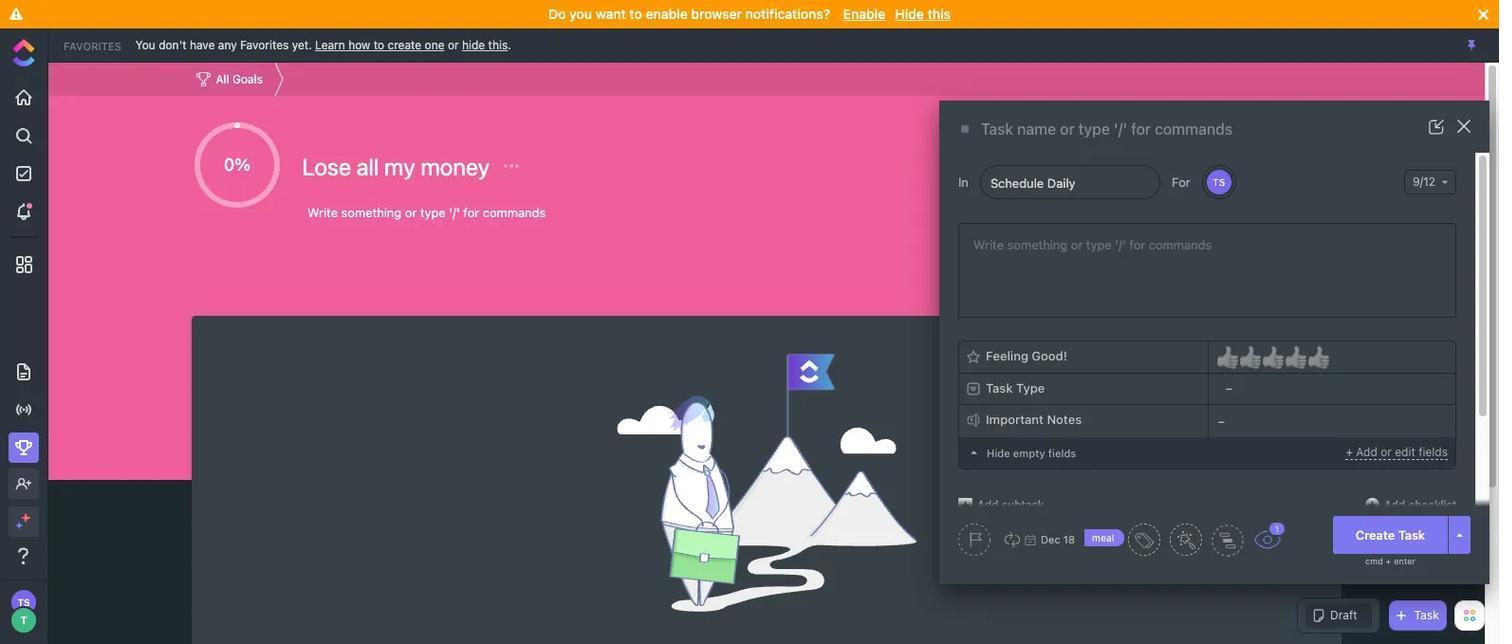 Task type: describe. For each thing, give the bounding box(es) containing it.
hide empty fields
[[987, 447, 1077, 459]]

checklist
[[1409, 498, 1457, 512]]

lose
[[302, 153, 351, 180]]

0 horizontal spatial to
[[374, 37, 384, 52]]

enable
[[646, 6, 688, 22]]

ts t
[[17, 597, 30, 626]]

one
[[425, 37, 445, 52]]

any
[[218, 37, 237, 52]]

notes
[[1047, 412, 1082, 427]]

0 horizontal spatial favorites
[[64, 39, 121, 52]]

+ inside custom fields element
[[1346, 445, 1353, 459]]

add for add checklist
[[1384, 498, 1406, 512]]

do
[[549, 6, 566, 22]]

my
[[384, 153, 416, 180]]

1 vertical spatial +
[[1386, 556, 1392, 567]]

add subtask
[[978, 498, 1044, 512]]

hide this link
[[462, 37, 508, 52]]

1 set value for feeling good! custom field element from the left
[[1216, 344, 1239, 371]]

set priority element
[[959, 524, 991, 556]]

👍 👍 👍 👍 👍
[[1216, 344, 1330, 371]]

learn
[[315, 37, 345, 52]]

subtask
[[1002, 498, 1044, 512]]

ts button
[[1205, 168, 1234, 196]]

lose all my money
[[302, 153, 495, 180]]

create
[[1356, 527, 1395, 542]]

create task
[[1356, 527, 1426, 542]]

sparkle svg 1 image
[[21, 513, 30, 523]]

or inside custom fields element
[[1381, 445, 1392, 459]]

in
[[959, 174, 969, 189]]

– button
[[1209, 374, 1456, 404]]

Task name or type '/' for commands text field
[[981, 120, 1396, 140]]

ts for ts t
[[17, 597, 30, 608]]

1 horizontal spatial favorites
[[240, 37, 289, 52]]

task for task
[[1415, 608, 1440, 623]]

dec 18 button
[[1000, 532, 1075, 548]]

create
[[388, 37, 422, 52]]

browser
[[691, 6, 742, 22]]

have
[[190, 37, 215, 52]]

4 set value for feeling good! custom field element from the left
[[1285, 344, 1307, 371]]

task type
[[986, 380, 1045, 395]]

0 vertical spatial or
[[448, 37, 459, 52]]

cmd
[[1366, 556, 1384, 567]]

meal
[[1092, 532, 1115, 544]]

sharing
[[1155, 154, 1206, 168]]

4 👍 from the left
[[1285, 344, 1307, 371]]

18
[[1064, 533, 1075, 546]]

meal button
[[1085, 524, 1160, 556]]

notifications?
[[746, 6, 830, 22]]

cmd + enter
[[1366, 556, 1416, 567]]

good!
[[1032, 348, 1068, 364]]

you don't have any favorites yet. learn how to create one or hide this .
[[136, 37, 511, 52]]

sharing & permissions
[[1155, 154, 1231, 180]]

0 horizontal spatial this
[[488, 37, 508, 52]]

add inside custom fields element
[[1357, 445, 1378, 459]]

edit
[[1395, 445, 1416, 459]]

&
[[1209, 154, 1217, 168]]

important notes
[[986, 412, 1082, 427]]

how
[[348, 37, 371, 52]]



Task type: vqa. For each thing, say whether or not it's contained in the screenshot.
one
yes



Task type: locate. For each thing, give the bounding box(es) containing it.
2 👍 from the left
[[1239, 344, 1262, 371]]

fields right empty on the right of the page
[[1048, 447, 1077, 459]]

0 vertical spatial +
[[1346, 445, 1353, 459]]

1 vertical spatial hide
[[987, 447, 1011, 459]]

1 👍 from the left
[[1216, 344, 1239, 371]]

task
[[986, 380, 1013, 395], [1399, 527, 1426, 542], [1415, 608, 1440, 623]]

– inside button
[[1218, 413, 1225, 428]]

add left the subtask
[[978, 498, 999, 512]]

to right how
[[374, 37, 384, 52]]

for
[[1172, 174, 1191, 189]]

favorites right any
[[240, 37, 289, 52]]

this right 'hide'
[[488, 37, 508, 52]]

9/12
[[1413, 175, 1436, 189]]

9/12 button
[[1404, 170, 1457, 195]]

0 horizontal spatial fields
[[1048, 447, 1077, 459]]

enable
[[843, 6, 886, 22]]

or right one
[[448, 37, 459, 52]]

3 set value for feeling good! custom field element from the left
[[1262, 344, 1285, 371]]

feeling
[[986, 348, 1029, 364]]

sparkle svg 2 image
[[15, 522, 22, 529]]

hide left empty on the right of the page
[[987, 447, 1011, 459]]

important
[[986, 412, 1044, 427]]

hide
[[462, 37, 485, 52]]

0 horizontal spatial or
[[448, 37, 459, 52]]

task inside custom fields element
[[986, 380, 1013, 395]]

dec
[[1041, 533, 1061, 546]]

0 vertical spatial –
[[1226, 381, 1233, 396]]

you
[[136, 37, 155, 52]]

– for task type
[[1226, 381, 1233, 396]]

to
[[630, 6, 642, 22], [374, 37, 384, 52]]

ts for ts
[[1213, 177, 1225, 188]]

ts
[[1213, 177, 1225, 188], [17, 597, 30, 608]]

0 vertical spatial to
[[630, 6, 642, 22]]

2 vertical spatial task
[[1415, 608, 1440, 623]]

.
[[508, 37, 511, 52]]

add
[[1357, 445, 1378, 459], [978, 498, 999, 512], [1384, 498, 1406, 512]]

feeling good!
[[986, 348, 1068, 364]]

ts inside dropdown button
[[1213, 177, 1225, 188]]

add checklist
[[1384, 498, 1457, 512]]

all goals link
[[192, 67, 268, 92]]

1 horizontal spatial this
[[928, 6, 951, 22]]

money
[[421, 153, 490, 180]]

– button
[[1209, 405, 1456, 438]]

1 horizontal spatial hide
[[987, 447, 1011, 459]]

learn how to create one link
[[315, 37, 445, 52]]

– inside dropdown button
[[1226, 381, 1233, 396]]

fields
[[1419, 445, 1448, 459], [1048, 447, 1077, 459]]

–
[[1226, 381, 1233, 396], [1218, 413, 1225, 428]]

add for add subtask
[[978, 498, 999, 512]]

1 vertical spatial –
[[1218, 413, 1225, 428]]

this
[[928, 6, 951, 22], [488, 37, 508, 52]]

task up enter
[[1399, 527, 1426, 542]]

1 vertical spatial to
[[374, 37, 384, 52]]

2 horizontal spatial add
[[1384, 498, 1406, 512]]

0 vertical spatial this
[[928, 6, 951, 22]]

0 vertical spatial ts
[[1213, 177, 1225, 188]]

yet.
[[292, 37, 312, 52]]

1 horizontal spatial fields
[[1419, 445, 1448, 459]]

t
[[20, 614, 27, 626]]

all
[[357, 153, 379, 180]]

do you want to enable browser notifications? enable hide this
[[549, 6, 951, 22]]

0 horizontal spatial add
[[978, 498, 999, 512]]

hide inside custom fields element
[[987, 447, 1011, 459]]

want
[[596, 6, 626, 22]]

task down enter
[[1415, 608, 1440, 623]]

set value for feeling good! custom field element
[[1216, 344, 1239, 371], [1239, 344, 1262, 371], [1262, 344, 1285, 371], [1285, 344, 1307, 371], [1307, 344, 1330, 371]]

+ down – button
[[1346, 445, 1353, 459]]

1 vertical spatial or
[[1381, 445, 1392, 459]]

1 vertical spatial ts
[[17, 597, 30, 608]]

permissions
[[1155, 166, 1231, 180]]

1 horizontal spatial or
[[1381, 445, 1392, 459]]

favorites
[[240, 37, 289, 52], [64, 39, 121, 52]]

5 👍 from the left
[[1307, 344, 1330, 371]]

or left edit
[[1381, 445, 1392, 459]]

favorites left you
[[64, 39, 121, 52]]

dec 18
[[1041, 533, 1075, 546]]

3 👍 from the left
[[1262, 344, 1285, 371]]

ts down & on the top
[[1213, 177, 1225, 188]]

enter
[[1394, 556, 1416, 567]]

1 button
[[1253, 521, 1287, 550]]

all goals
[[216, 72, 263, 86]]

type
[[1016, 380, 1045, 395]]

2 set value for feeling good! custom field element from the left
[[1239, 344, 1262, 371]]

0 horizontal spatial +
[[1346, 445, 1353, 459]]

task left type
[[986, 380, 1013, 395]]

1 vertical spatial this
[[488, 37, 508, 52]]

ts up t in the bottom left of the page
[[17, 597, 30, 608]]

fields right edit
[[1419, 445, 1448, 459]]

0 vertical spatial hide
[[895, 6, 924, 22]]

1 horizontal spatial to
[[630, 6, 642, 22]]

1 horizontal spatial +
[[1386, 556, 1392, 567]]

1
[[1275, 524, 1279, 534]]

👍
[[1216, 344, 1239, 371], [1239, 344, 1262, 371], [1262, 344, 1285, 371], [1285, 344, 1307, 371], [1307, 344, 1330, 371]]

+
[[1346, 445, 1353, 459], [1386, 556, 1392, 567]]

add left edit
[[1357, 445, 1378, 459]]

1 horizontal spatial add
[[1357, 445, 1378, 459]]

– for important notes
[[1218, 413, 1225, 428]]

5 set value for feeling good! custom field element from the left
[[1307, 344, 1330, 371]]

+ add or edit fields
[[1346, 445, 1448, 459]]

you
[[570, 6, 592, 22]]

add up create task
[[1384, 498, 1406, 512]]

0 horizontal spatial ts
[[17, 597, 30, 608]]

task for task type
[[986, 380, 1013, 395]]

1 horizontal spatial ts
[[1213, 177, 1225, 188]]

1 vertical spatial task
[[1399, 527, 1426, 542]]

or
[[448, 37, 459, 52], [1381, 445, 1392, 459]]

set priority image
[[959, 524, 991, 556]]

0 horizontal spatial hide
[[895, 6, 924, 22]]

custom fields element
[[959, 341, 1457, 470]]

to right "want"
[[630, 6, 642, 22]]

this right "enable"
[[928, 6, 951, 22]]

0 vertical spatial task
[[986, 380, 1013, 395]]

empty
[[1013, 447, 1046, 459]]

don't
[[159, 37, 187, 52]]

hide
[[895, 6, 924, 22], [987, 447, 1011, 459]]

+ right cmd
[[1386, 556, 1392, 567]]

hide right "enable"
[[895, 6, 924, 22]]



